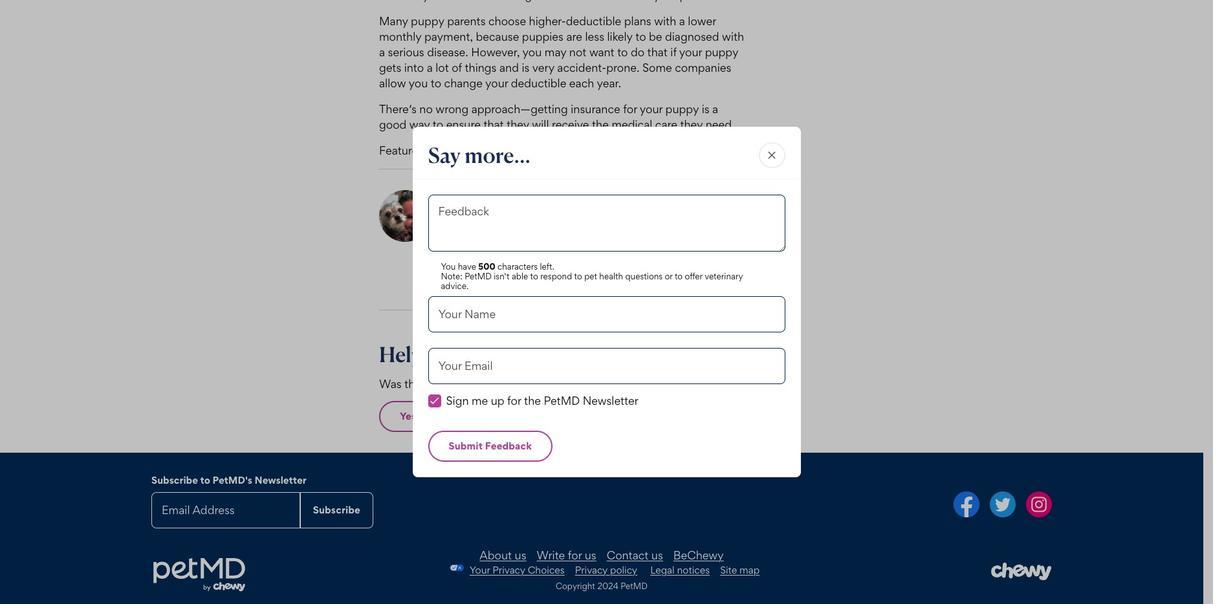 Task type: vqa. For each thing, say whether or not it's contained in the screenshot.
Submit Feedback
yes



Task type: describe. For each thing, give the bounding box(es) containing it.
that inside many puppy parents choose higher-deductible plans with a lower monthly payment, because puppies are less likely to be diagnosed with a serious disease. however, you may not want to do that if your puppy gets into a lot of things and is very accident-prone. some companies allow you to change your deductible each year.
[[647, 45, 668, 59]]

contact
[[607, 548, 649, 562]]

was this article helpful?
[[379, 378, 501, 391]]

legal notices
[[650, 564, 710, 576]]

dvm
[[518, 198, 546, 212]]

plans
[[624, 14, 651, 28]]

2 horizontal spatial your
[[679, 45, 702, 59]]

to right the able
[[530, 271, 538, 281]]

0 horizontal spatial you
[[409, 76, 428, 90]]

image:
[[428, 143, 463, 157]]

privacy element
[[444, 564, 637, 576]]

say more...
[[428, 142, 531, 168]]

2 they from the left
[[680, 117, 703, 131]]

you
[[441, 261, 456, 272]]

subscribe for subscribe
[[313, 504, 360, 516]]

this
[[404, 378, 423, 391]]

to left pet
[[574, 271, 582, 281]]

to left be
[[636, 29, 646, 43]]

not
[[569, 45, 587, 59]]

ensure
[[446, 117, 481, 131]]

continued
[[679, 259, 731, 273]]

0 horizontal spatial with
[[654, 14, 676, 28]]

subscribe to petmd's newsletter
[[151, 475, 307, 487]]

likely
[[607, 29, 633, 43]]

medicine
[[450, 259, 499, 273]]

written
[[450, 189, 494, 199]]

featured
[[379, 143, 425, 157]]

my privacy choices image
[[444, 565, 470, 571]]

no
[[420, 102, 433, 116]]

isn't
[[494, 271, 510, 281]]

grzyb received
[[496, 244, 575, 257]]

bechewy link
[[673, 548, 724, 562]]

disease.
[[427, 45, 468, 59]]

site map link
[[720, 564, 760, 576]]

will
[[532, 117, 549, 131]]

2 horizontal spatial puppy
[[705, 45, 738, 59]]

grzyb,
[[481, 198, 516, 212]]

katie grzyb, dvm link
[[450, 198, 546, 212]]

dr. katie grzyb received her doctorate of veterinary medicine from ross university in 2009. she continued her clinical training at...
[[450, 244, 731, 288]]

say more... dialog
[[413, 127, 801, 478]]

training
[[508, 275, 547, 288]]

the inside there's no wrong approach—getting insurance for your puppy is a good way to ensure that they will receive the medical care they need.
[[592, 117, 609, 131]]

to down lot
[[431, 76, 441, 90]]

wrong
[[436, 102, 469, 116]]

lower
[[688, 14, 716, 28]]

your privacy choices
[[470, 564, 565, 576]]

have
[[458, 261, 476, 272]]

article
[[426, 378, 457, 391]]

0 horizontal spatial your
[[485, 76, 508, 90]]

puppy inside there's no wrong approach—getting insurance for your puppy is a good way to ensure that they will receive the medical care they need.
[[666, 102, 699, 116]]

veterinary
[[705, 271, 743, 281]]

sign
[[446, 394, 469, 408]]

privacy policy
[[575, 564, 637, 576]]

1 they from the left
[[507, 117, 529, 131]]

legal notices link
[[650, 564, 710, 576]]

there's no wrong approach—getting insurance for your puppy is a good way to ensure that they will receive the medical care they need.
[[379, 102, 735, 131]]

istock.com/mato181
[[466, 143, 571, 157]]

university
[[556, 259, 607, 273]]

2 vertical spatial for
[[568, 548, 582, 562]]

1 horizontal spatial you
[[523, 45, 542, 59]]

at...
[[550, 275, 568, 288]]

social element
[[607, 492, 1052, 521]]

twitter image
[[990, 492, 1016, 518]]

for inside say more... dialog
[[507, 394, 521, 408]]

1 vertical spatial her
[[450, 275, 467, 288]]

1 horizontal spatial her
[[578, 244, 594, 257]]

facebook image
[[954, 492, 980, 518]]

many
[[379, 14, 408, 28]]

in
[[610, 259, 619, 273]]

ross
[[529, 259, 553, 273]]

of inside 'dr. katie grzyb received her doctorate of veterinary medicine from ross university in 2009. she continued her clinical training at...'
[[651, 244, 662, 257]]

if
[[671, 45, 677, 59]]

0 vertical spatial deductible
[[566, 14, 621, 28]]

because
[[476, 29, 519, 43]]

katie inside 'dr. katie grzyb received her doctorate of veterinary medicine from ross university in 2009. she continued her clinical training at...'
[[468, 244, 494, 257]]

site
[[720, 564, 737, 576]]

2009.
[[622, 259, 654, 273]]

copyright
[[556, 581, 595, 591]]

up
[[491, 394, 504, 408]]

petmd down policy
[[621, 581, 648, 591]]

there's
[[379, 102, 417, 116]]

your
[[470, 564, 490, 576]]

yes
[[400, 411, 416, 423]]

questions
[[625, 271, 663, 281]]

none text field inside say more... dialog
[[428, 296, 785, 333]]

things
[[465, 61, 497, 74]]

puppies
[[522, 29, 564, 43]]

care
[[655, 117, 677, 131]]

the inside say more... dialog
[[524, 394, 541, 408]]

me
[[472, 394, 488, 408]]

petmd right 'up'
[[544, 394, 580, 408]]

offer
[[685, 271, 703, 281]]

us for contact
[[651, 548, 663, 562]]

want
[[589, 45, 615, 59]]

map
[[740, 564, 760, 576]]

us for help
[[428, 342, 449, 368]]

or
[[665, 271, 673, 281]]

help
[[379, 342, 424, 368]]



Task type: locate. For each thing, give the bounding box(es) containing it.
help us make petmd better
[[379, 342, 635, 368]]

1 vertical spatial you
[[409, 76, 428, 90]]

for up medical
[[623, 102, 637, 116]]

was
[[379, 378, 402, 391]]

500
[[478, 261, 495, 272]]

respond
[[540, 271, 572, 281]]

0 vertical spatial with
[[654, 14, 676, 28]]

0 horizontal spatial her
[[450, 275, 467, 288]]

with
[[654, 14, 676, 28], [722, 29, 744, 43]]

are
[[566, 29, 582, 43]]

with right diagnosed
[[722, 29, 744, 43]]

insurance
[[571, 102, 620, 116]]

for inside there's no wrong approach—getting insurance for your puppy is a good way to ensure that they will receive the medical care they need.
[[623, 102, 637, 116]]

to inside there's no wrong approach—getting insurance for your puppy is a good way to ensure that they will receive the medical care they need.
[[433, 117, 443, 131]]

receive
[[552, 117, 589, 131]]

your down and
[[485, 76, 508, 90]]

written by katie grzyb, dvm
[[450, 189, 546, 212]]

2 vertical spatial puppy
[[666, 102, 699, 116]]

sign me up for the petmd newsletter
[[446, 394, 639, 408]]

of right lot
[[452, 61, 462, 74]]

to right way
[[433, 117, 443, 131]]

to left do
[[617, 45, 628, 59]]

her up university
[[578, 244, 594, 257]]

may
[[545, 45, 566, 59]]

be
[[649, 29, 662, 43]]

0 vertical spatial for
[[623, 102, 637, 116]]

privacy inside 'link'
[[493, 564, 525, 576]]

some
[[643, 61, 672, 74]]

contact us link
[[607, 548, 663, 562]]

is up the need.
[[702, 102, 710, 116]]

is right and
[[522, 61, 530, 74]]

1 vertical spatial katie
[[468, 244, 494, 257]]

1 vertical spatial deductible
[[511, 76, 566, 90]]

is
[[522, 61, 530, 74], [702, 102, 710, 116]]

subscribe for subscribe to petmd's newsletter
[[151, 475, 198, 487]]

0 horizontal spatial of
[[452, 61, 462, 74]]

veterinary
[[664, 244, 717, 257]]

that up some at the right top
[[647, 45, 668, 59]]

write for us
[[537, 548, 596, 562]]

notices
[[677, 564, 710, 576]]

1 horizontal spatial puppy
[[666, 102, 699, 116]]

petmd home image
[[151, 557, 247, 594]]

and
[[500, 61, 519, 74]]

0 horizontal spatial for
[[507, 394, 521, 408]]

a up gets at the top left
[[379, 45, 385, 59]]

write for us link
[[537, 548, 596, 562]]

the down insurance
[[592, 117, 609, 131]]

site map
[[720, 564, 760, 576]]

0 horizontal spatial puppy
[[411, 14, 444, 28]]

year.
[[597, 76, 621, 90]]

many puppy parents choose higher-deductible plans with a lower monthly payment, because puppies are less likely to be diagnosed with a serious disease. however, you may not want to do that if your puppy gets into a lot of things and is very accident-prone. some companies allow you to change your deductible each year.
[[379, 14, 744, 90]]

petmd left the isn't
[[465, 271, 492, 281]]

us up your privacy choices
[[515, 548, 526, 562]]

she
[[657, 259, 676, 273]]

us up was this article helpful?
[[428, 342, 449, 368]]

note:
[[441, 271, 463, 281]]

prone.
[[606, 61, 640, 74]]

0 vertical spatial is
[[522, 61, 530, 74]]

is inside there's no wrong approach—getting insurance for your puppy is a good way to ensure that they will receive the medical care they need.
[[702, 102, 710, 116]]

1 vertical spatial that
[[484, 117, 504, 131]]

katie left grzyb,
[[450, 198, 478, 212]]

petmd up sign me up for the petmd newsletter
[[508, 342, 574, 368]]

with up be
[[654, 14, 676, 28]]

parents
[[447, 14, 486, 28]]

0 vertical spatial that
[[647, 45, 668, 59]]

to left petmd's
[[200, 475, 210, 487]]

petmd
[[465, 271, 492, 281], [508, 342, 574, 368], [544, 394, 580, 408], [621, 581, 648, 591]]

2 vertical spatial your
[[640, 102, 663, 116]]

a left lot
[[427, 61, 433, 74]]

about
[[480, 548, 512, 562]]

0 vertical spatial newsletter
[[583, 394, 639, 408]]

your inside there's no wrong approach—getting insurance for your puppy is a good way to ensure that they will receive the medical care they need.
[[640, 102, 663, 116]]

none text field inside say more... dialog
[[428, 205, 785, 252]]

dr.
[[450, 244, 465, 257]]

policy
[[610, 564, 637, 576]]

that inside there's no wrong approach—getting insurance for your puppy is a good way to ensure that they will receive the medical care they need.
[[484, 117, 504, 131]]

is inside many puppy parents choose higher-deductible plans with a lower monthly payment, because puppies are less likely to be diagnosed with a serious disease. however, you may not want to do that if your puppy gets into a lot of things and is very accident-prone. some companies allow you to change your deductible each year.
[[522, 61, 530, 74]]

your
[[679, 45, 702, 59], [485, 76, 508, 90], [640, 102, 663, 116]]

None text field
[[428, 205, 785, 252]]

featured image: istock.com/mato181
[[379, 143, 571, 157]]

0 horizontal spatial they
[[507, 117, 529, 131]]

0 vertical spatial subscribe
[[151, 475, 198, 487]]

very
[[532, 61, 554, 74]]

a up the need.
[[713, 102, 718, 116]]

katie inside written by katie grzyb, dvm
[[450, 198, 478, 212]]

privacy
[[493, 564, 525, 576], [575, 564, 608, 576]]

of inside many puppy parents choose higher-deductible plans with a lower monthly payment, because puppies are less likely to be diagnosed with a serious disease. however, you may not want to do that if your puppy gets into a lot of things and is very accident-prone. some companies allow you to change your deductible each year.
[[452, 61, 462, 74]]

2024
[[597, 581, 618, 591]]

1 vertical spatial puppy
[[705, 45, 738, 59]]

need.
[[706, 117, 735, 131]]

1 horizontal spatial privacy
[[575, 564, 608, 576]]

choose
[[489, 14, 526, 28]]

2 privacy from the left
[[575, 564, 608, 576]]

1 vertical spatial newsletter
[[255, 475, 307, 487]]

about us link
[[480, 548, 526, 562]]

0 vertical spatial her
[[578, 244, 594, 257]]

0 vertical spatial your
[[679, 45, 702, 59]]

us for about
[[515, 548, 526, 562]]

you have 500 characters left. note: petmd isn't able to respond to pet health questions or to offer veterinary advice.
[[441, 261, 743, 291]]

1 horizontal spatial they
[[680, 117, 703, 131]]

lot
[[436, 61, 449, 74]]

1 horizontal spatial with
[[722, 29, 744, 43]]

subscribe inside button
[[313, 504, 360, 516]]

deductible
[[566, 14, 621, 28], [511, 76, 566, 90]]

katie up medicine
[[468, 244, 494, 257]]

0 vertical spatial katie
[[450, 198, 478, 212]]

1 vertical spatial is
[[702, 102, 710, 116]]

1 vertical spatial subscribe
[[313, 504, 360, 516]]

1 horizontal spatial for
[[568, 548, 582, 562]]

her
[[578, 244, 594, 257], [450, 275, 467, 288]]

1 horizontal spatial the
[[592, 117, 609, 131]]

deductible up less
[[566, 14, 621, 28]]

companies
[[675, 61, 731, 74]]

2 horizontal spatial for
[[623, 102, 637, 116]]

katie grzyb, dvm image
[[379, 190, 431, 242]]

0 vertical spatial puppy
[[411, 14, 444, 28]]

to right or
[[675, 271, 683, 281]]

doctorate
[[597, 244, 649, 257]]

1 horizontal spatial your
[[640, 102, 663, 116]]

1 horizontal spatial is
[[702, 102, 710, 116]]

0 horizontal spatial newsletter
[[255, 475, 307, 487]]

submit feedback button
[[428, 431, 553, 462]]

you down the puppies at the top
[[523, 45, 542, 59]]

submit feedback
[[449, 440, 532, 452]]

0 horizontal spatial is
[[522, 61, 530, 74]]

contact us
[[607, 548, 663, 562]]

higher-
[[529, 14, 566, 28]]

legal element
[[650, 564, 760, 576]]

chewy logo image
[[991, 562, 1052, 581]]

the right 'up'
[[524, 394, 541, 408]]

instagram image
[[1026, 492, 1052, 518]]

able
[[512, 271, 528, 281]]

they down approach—getting
[[507, 117, 529, 131]]

accident-
[[557, 61, 606, 74]]

that
[[647, 45, 668, 59], [484, 117, 504, 131]]

puppy up companies
[[705, 45, 738, 59]]

1 horizontal spatial of
[[651, 244, 662, 257]]

1 horizontal spatial newsletter
[[583, 394, 639, 408]]

petmd inside you have 500 characters left. note: petmd isn't able to respond to pet health questions or to offer veterinary advice.
[[465, 271, 492, 281]]

subscribe button
[[300, 492, 373, 528]]

None email field
[[428, 348, 785, 384], [151, 492, 300, 528], [428, 348, 785, 384], [151, 492, 300, 528]]

they right care
[[680, 117, 703, 131]]

about us
[[480, 548, 526, 562]]

better
[[578, 342, 635, 368]]

gets
[[379, 61, 401, 74]]

change
[[444, 76, 483, 90]]

0 vertical spatial of
[[452, 61, 462, 74]]

her down have
[[450, 275, 467, 288]]

that right the ensure
[[484, 117, 504, 131]]

1 privacy from the left
[[493, 564, 525, 576]]

diagnosed
[[665, 29, 719, 43]]

0 horizontal spatial privacy
[[493, 564, 525, 576]]

left.
[[540, 261, 555, 272]]

into
[[404, 61, 424, 74]]

1 vertical spatial of
[[651, 244, 662, 257]]

your down diagnosed
[[679, 45, 702, 59]]

clinical
[[470, 275, 505, 288]]

for right 'up'
[[507, 394, 521, 408]]

you down into
[[409, 76, 428, 90]]

deductible down the very
[[511, 76, 566, 90]]

privacy down the about us
[[493, 564, 525, 576]]

of up she at the top right of page
[[651, 244, 662, 257]]

health
[[599, 271, 623, 281]]

0 horizontal spatial subscribe
[[151, 475, 198, 487]]

us up legal
[[651, 548, 663, 562]]

newsletter down the better
[[583, 394, 639, 408]]

legal
[[650, 564, 675, 576]]

your up care
[[640, 102, 663, 116]]

a up diagnosed
[[679, 14, 685, 28]]

newsletter inside say more... dialog
[[583, 394, 639, 408]]

monthly
[[379, 29, 422, 43]]

privacy down the about petmd element
[[575, 564, 608, 576]]

1 vertical spatial your
[[485, 76, 508, 90]]

puppy up care
[[666, 102, 699, 116]]

feedback
[[485, 440, 532, 452]]

us up privacy policy
[[585, 548, 596, 562]]

1 horizontal spatial subscribe
[[313, 504, 360, 516]]

choices
[[528, 564, 565, 576]]

0 horizontal spatial the
[[524, 394, 541, 408]]

more...
[[465, 142, 531, 168]]

for right write
[[568, 548, 582, 562]]

however,
[[471, 45, 520, 59]]

they
[[507, 117, 529, 131], [680, 117, 703, 131]]

good
[[379, 117, 407, 131]]

1 vertical spatial for
[[507, 394, 521, 408]]

you
[[523, 45, 542, 59], [409, 76, 428, 90]]

1 vertical spatial the
[[524, 394, 541, 408]]

payment,
[[424, 29, 473, 43]]

puppy up payment, on the left top of page
[[411, 14, 444, 28]]

yes button
[[379, 401, 437, 433]]

0 vertical spatial the
[[592, 117, 609, 131]]

None text field
[[428, 296, 785, 333]]

newsletter right petmd's
[[255, 475, 307, 487]]

about petmd element
[[303, 548, 900, 562]]

advice.
[[441, 281, 469, 291]]

1 vertical spatial with
[[722, 29, 744, 43]]

serious
[[388, 45, 424, 59]]

a inside there's no wrong approach—getting insurance for your puppy is a good way to ensure that they will receive the medical care they need.
[[713, 102, 718, 116]]

0 vertical spatial you
[[523, 45, 542, 59]]

us
[[428, 342, 449, 368], [515, 548, 526, 562], [585, 548, 596, 562], [651, 548, 663, 562]]

0 horizontal spatial that
[[484, 117, 504, 131]]

1 horizontal spatial that
[[647, 45, 668, 59]]

your privacy choices link
[[470, 564, 565, 576]]



